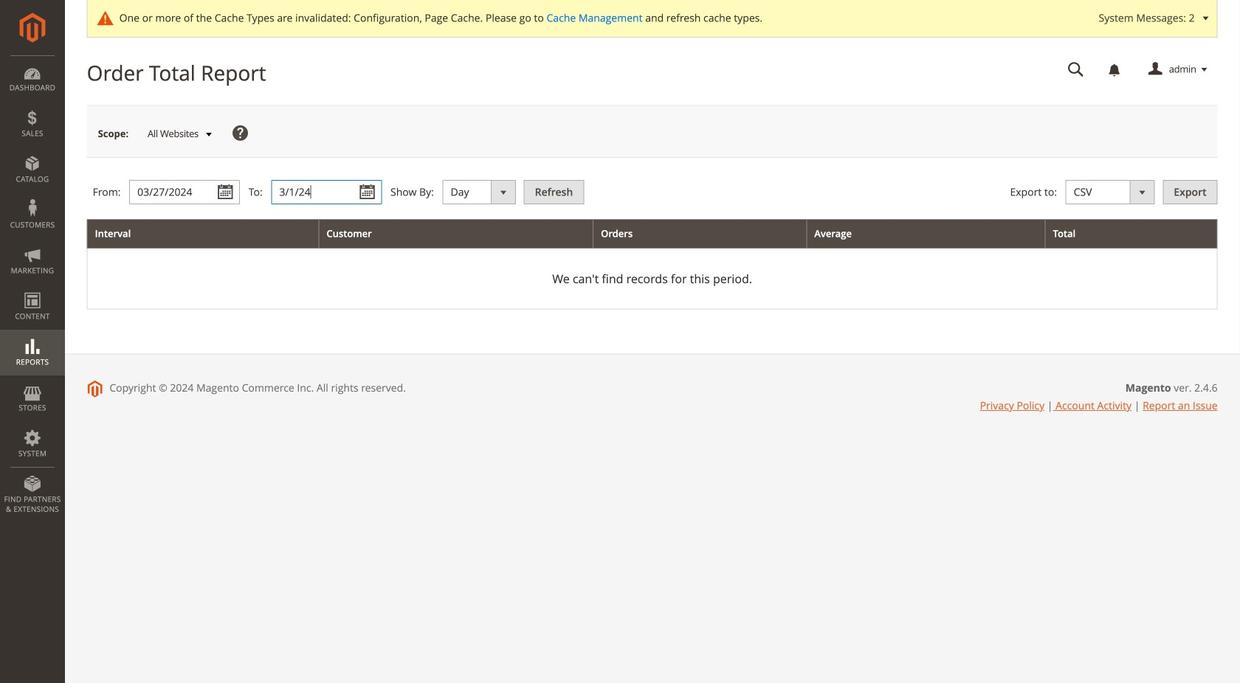 Task type: describe. For each thing, give the bounding box(es) containing it.
magento admin panel image
[[20, 13, 45, 43]]



Task type: locate. For each thing, give the bounding box(es) containing it.
menu bar
[[0, 55, 65, 522]]

None text field
[[1058, 57, 1095, 83], [129, 180, 240, 205], [1058, 57, 1095, 83], [129, 180, 240, 205]]

None text field
[[271, 180, 382, 205]]



